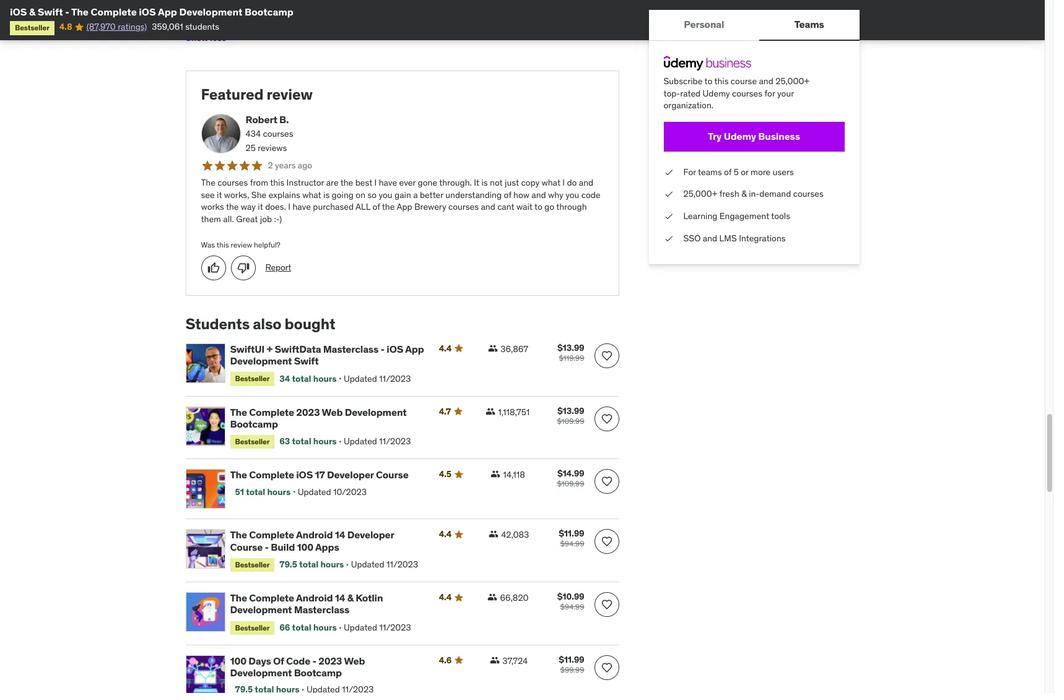 Task type: describe. For each thing, give the bounding box(es) containing it.
0 horizontal spatial it
[[217, 189, 222, 200]]

this inside subscribe to this course and 25,000+ top‑rated udemy courses for your organization.
[[714, 76, 729, 87]]

developer for 17
[[327, 469, 374, 482]]

0 horizontal spatial have
[[293, 201, 311, 213]]

1 horizontal spatial it
[[258, 201, 263, 213]]

masterclass inside swiftui + swiftdata masterclass - ios app development swift
[[323, 343, 379, 356]]

quickly
[[368, 2, 395, 13]]

report button
[[265, 262, 291, 274]]

students
[[185, 21, 219, 32]]

courses inside subscribe to this course and 25,000+ top‑rated udemy courses for your organization.
[[732, 88, 763, 99]]

featured review
[[201, 85, 313, 104]]

cant
[[498, 201, 514, 213]]

works,
[[224, 189, 249, 200]]

copy
[[521, 177, 540, 188]]

complete for the complete ios 17 developer course
[[249, 469, 294, 482]]

fresh
[[720, 189, 739, 200]]

if
[[205, 2, 210, 13]]

2 horizontal spatial of
[[724, 166, 732, 178]]

359,061
[[152, 21, 183, 32]]

xsmall image for 25,000+ fresh & in-demand courses
[[664, 189, 674, 201]]

$109.99 for the complete 2023 web development bootcamp
[[557, 417, 584, 426]]

17
[[315, 469, 325, 482]]

course for the complete ios 17 developer course
[[376, 469, 409, 482]]

1 vertical spatial review
[[231, 241, 252, 250]]

total right 51
[[246, 487, 265, 498]]

pro
[[249, 2, 262, 13]]

hours for course
[[321, 560, 344, 571]]

ago
[[298, 160, 312, 171]]

1 horizontal spatial i
[[375, 177, 377, 188]]

was this review helpful?
[[201, 241, 280, 250]]

updated 11/2023 for the complete android 14 & kotlin development masterclass
[[344, 623, 411, 634]]

complete for the complete 2023 web development bootcamp
[[249, 406, 294, 419]]

subscribe
[[664, 76, 703, 87]]

$13.99 for swiftui + swiftdata masterclass - ios app development swift
[[558, 343, 584, 354]]

gone
[[418, 177, 437, 188]]

11/2023 for swiftui + swiftdata masterclass - ios app development swift
[[379, 373, 411, 385]]

:-
[[274, 214, 279, 225]]

ever
[[399, 177, 416, 188]]

1 vertical spatial &
[[742, 189, 747, 200]]

359,061 students
[[152, 21, 219, 32]]

complete for the complete android 14 developer course - build 100 apps
[[249, 529, 294, 542]]

1 vertical spatial what
[[302, 189, 321, 200]]

14 for &
[[335, 592, 345, 605]]

demand
[[760, 189, 791, 200]]

$11.99 for the complete android 14 developer course - build 100 apps
[[559, 529, 584, 540]]

and down want
[[342, 14, 357, 25]]

try udemy business
[[708, 130, 800, 143]]

the down 'gain'
[[382, 201, 395, 213]]

updated 11/2023 for the complete android 14 developer course - build 100 apps
[[351, 560, 418, 571]]

was
[[201, 241, 215, 250]]

xsmall image inside show less button
[[229, 33, 239, 43]]

the complete 2023 web development bootcamp
[[230, 406, 407, 430]]

xsmall image left sso
[[664, 233, 674, 245]]

coreml.
[[359, 14, 392, 25]]

hours right 51
[[267, 487, 291, 498]]

do
[[567, 177, 577, 188]]

are inside if you are a pro ios developer and want to quickly get up to date with apple's latest technology, then start with the modules on swiftui, arkit and coreml.
[[228, 2, 241, 13]]

days
[[249, 655, 271, 668]]

(87,970
[[87, 21, 116, 32]]

2
[[268, 160, 273, 171]]

the for the complete ios 17 developer course
[[230, 469, 247, 482]]

bootcamp inside 100 days of code - 2023 web development bootcamp
[[294, 667, 342, 680]]

courses inside robert b. 434 courses 25 reviews
[[263, 128, 293, 139]]

complete up (87,970 ratings)
[[91, 6, 137, 18]]

teams
[[698, 166, 722, 178]]

date
[[434, 2, 451, 13]]

updated for development
[[344, 436, 377, 448]]

students also bought
[[186, 315, 335, 334]]

xsmall image for the complete ios 17 developer course
[[491, 470, 501, 480]]

11/2023 for the complete 2023 web development bootcamp
[[379, 436, 411, 448]]

understanding
[[446, 189, 502, 200]]

report
[[265, 262, 291, 273]]

the complete android 14 & kotlin development masterclass
[[230, 592, 383, 617]]

updated for &
[[344, 623, 377, 634]]

through
[[556, 201, 587, 213]]

development inside 100 days of code - 2023 web development bootcamp
[[230, 667, 292, 680]]

want
[[337, 2, 356, 13]]

100 inside 'the complete android 14 developer course - build 100 apps'
[[297, 541, 313, 554]]

are inside the courses from this instructor are the best i have ever gone through. it is not just copy what i do and see it works, she explains what is going on so you gain a better understanding of how and why you code works the way it does. i have purchased all of the app brewery courses and cant wait to go through them all. great job :-)
[[326, 177, 339, 188]]

course for the complete android 14 developer course - build 100 apps
[[230, 541, 263, 554]]

hours for ios
[[313, 373, 337, 385]]

$14.99 $109.99
[[557, 469, 584, 489]]

0 horizontal spatial i
[[288, 201, 291, 213]]

$13.99 $109.99
[[557, 406, 584, 426]]

updated 10/2023
[[298, 487, 367, 498]]

courses down the understanding
[[448, 201, 479, 213]]

2 horizontal spatial i
[[563, 177, 565, 188]]

through.
[[439, 177, 472, 188]]

updated 11/2023 for the complete 2023 web development bootcamp
[[344, 436, 411, 448]]

integrations
[[739, 233, 786, 244]]

complete for the complete android 14 & kotlin development masterclass
[[249, 592, 294, 605]]

1 vertical spatial udemy
[[724, 130, 756, 143]]

4.4 for swiftui + swiftdata masterclass - ios app development swift
[[439, 343, 452, 354]]

0 horizontal spatial 25,000+
[[684, 189, 718, 200]]

development inside 'the complete 2023 web development bootcamp'
[[345, 406, 407, 419]]

wishlist image for 100 days of code - 2023 web development bootcamp
[[601, 662, 613, 675]]

and left cant
[[481, 201, 495, 213]]

total for kotlin
[[292, 623, 311, 634]]

11/2023 for the complete android 14 developer course - build 100 apps
[[387, 560, 418, 571]]

0 horizontal spatial with
[[205, 14, 222, 25]]

show
[[186, 32, 208, 44]]

this inside the courses from this instructor are the best i have ever gone through. it is not just copy what i do and see it works, she explains what is going on so you gain a better understanding of how and why you code works the way it does. i have purchased all of the app brewery courses and cant wait to go through them all. great job :-)
[[270, 177, 284, 188]]

to right want
[[358, 2, 366, 13]]

63 total hours
[[280, 436, 337, 448]]

personal button
[[649, 10, 760, 40]]

the inside if you are a pro ios developer and want to quickly get up to date with apple's latest technology, then start with the modules on swiftui, arkit and coreml.
[[224, 14, 236, 25]]

developer for 14
[[347, 529, 394, 542]]

wishlist image for swiftui + swiftdata masterclass - ios app development swift
[[601, 350, 613, 362]]

- inside 100 days of code - 2023 web development bootcamp
[[312, 655, 316, 668]]

0 vertical spatial what
[[542, 177, 561, 188]]

0 horizontal spatial &
[[29, 6, 36, 18]]

xsmall image for 1,118,751
[[486, 407, 496, 417]]

$99.99
[[560, 666, 584, 675]]

and up arkit
[[321, 2, 335, 13]]

xsmall image for the complete android 14 & kotlin development masterclass
[[488, 593, 498, 603]]

your
[[777, 88, 794, 99]]

$10.99 $94.99
[[557, 592, 584, 612]]

the for the complete android 14 & kotlin development masterclass
[[230, 592, 247, 605]]

$11.99 $99.99
[[559, 655, 584, 675]]

+
[[267, 343, 273, 356]]

and right sso
[[703, 233, 717, 244]]

14,118
[[503, 470, 525, 481]]

more
[[751, 166, 771, 178]]

36,867
[[501, 344, 528, 355]]

updated 11/2023 for swiftui + swiftdata masterclass - ios app development swift
[[344, 373, 411, 385]]

just
[[505, 177, 519, 188]]

all
[[356, 201, 371, 213]]

the for the complete 2023 web development bootcamp
[[230, 406, 247, 419]]

- inside swiftui + swiftdata masterclass - ios app development swift
[[381, 343, 385, 356]]

android for masterclass
[[296, 592, 333, 605]]

in-
[[749, 189, 760, 200]]

development inside the complete android 14 & kotlin development masterclass
[[230, 604, 292, 617]]

to inside subscribe to this course and 25,000+ top‑rated udemy courses for your organization.
[[705, 76, 713, 87]]

a inside if you are a pro ios developer and want to quickly get up to date with apple's latest technology, then start with the modules on swiftui, arkit and coreml.
[[243, 2, 247, 13]]

of
[[273, 655, 284, 668]]

modules
[[239, 14, 272, 25]]

10/2023
[[333, 487, 367, 498]]

it
[[474, 177, 480, 188]]

wishlist image for the complete android 14 & kotlin development masterclass
[[601, 599, 613, 612]]

the up going
[[341, 177, 353, 188]]

years
[[275, 160, 296, 171]]

and down copy
[[532, 189, 546, 200]]

25,000+ inside subscribe to this course and 25,000+ top‑rated udemy courses for your organization.
[[776, 76, 810, 87]]

bestseller for the complete 2023 web development bootcamp
[[235, 437, 270, 447]]

and inside subscribe to this course and 25,000+ top‑rated udemy courses for your organization.
[[759, 76, 774, 87]]

)
[[279, 214, 282, 225]]

explains
[[269, 189, 300, 200]]

developer
[[280, 2, 319, 13]]

1 horizontal spatial you
[[379, 189, 393, 200]]

best
[[355, 177, 372, 188]]

robert
[[246, 113, 277, 126]]

hours for kotlin
[[313, 623, 337, 634]]

$119.99
[[559, 354, 584, 363]]

see
[[201, 189, 215, 200]]

bought
[[285, 315, 335, 334]]

on inside the courses from this instructor are the best i have ever gone through. it is not just copy what i do and see it works, she explains what is going on so you gain a better understanding of how and why you code works the way it does. i have purchased all of the app brewery courses and cant wait to go through them all. great job :-)
[[356, 189, 365, 200]]

show less
[[186, 32, 226, 44]]

$11.99 $94.99
[[559, 529, 584, 549]]

bootcamp inside 'the complete 2023 web development bootcamp'
[[230, 418, 278, 430]]

users
[[773, 166, 794, 178]]

start
[[592, 2, 610, 13]]

personal
[[684, 18, 724, 31]]

$13.99 $119.99
[[558, 343, 584, 363]]

reviews
[[258, 143, 287, 154]]

technology,
[[526, 2, 571, 13]]

& inside the complete android 14 & kotlin development masterclass
[[347, 592, 354, 605]]

42,083
[[501, 530, 529, 541]]

and up code
[[579, 177, 594, 188]]

gain
[[395, 189, 411, 200]]

(87,970 ratings)
[[87, 21, 147, 32]]

2 horizontal spatial you
[[566, 189, 579, 200]]

xsmall image for for teams of 5 or more users
[[664, 166, 674, 179]]

ios inside swiftui + swiftdata masterclass - ios app development swift
[[387, 343, 403, 356]]

try udemy business link
[[664, 122, 845, 152]]

sso
[[684, 233, 701, 244]]

total for bootcamp
[[292, 436, 311, 448]]

android for build
[[296, 529, 333, 542]]

or
[[741, 166, 749, 178]]

udemy inside subscribe to this course and 25,000+ top‑rated udemy courses for your organization.
[[703, 88, 730, 99]]



Task type: locate. For each thing, give the bounding box(es) containing it.
have up 'gain'
[[379, 177, 397, 188]]

14 inside the complete android 14 & kotlin development masterclass
[[335, 592, 345, 605]]

you right 'if'
[[213, 2, 226, 13]]

instructor
[[287, 177, 324, 188]]

$13.99 down the $119.99
[[558, 406, 584, 417]]

0 horizontal spatial are
[[228, 2, 241, 13]]

lms
[[720, 233, 737, 244]]

2 $11.99 from the top
[[559, 655, 584, 666]]

i
[[375, 177, 377, 188], [563, 177, 565, 188], [288, 201, 291, 213]]

updated for developer
[[351, 560, 384, 571]]

to right up
[[424, 2, 432, 13]]

b.
[[279, 113, 289, 126]]

2 vertical spatial this
[[217, 241, 229, 250]]

masterclass up the 66 total hours
[[294, 604, 349, 617]]

the up all.
[[226, 201, 239, 213]]

0 vertical spatial have
[[379, 177, 397, 188]]

1 vertical spatial $109.99
[[557, 480, 584, 489]]

from
[[250, 177, 268, 188]]

1 vertical spatial swift
[[294, 355, 319, 367]]

0 vertical spatial with
[[454, 2, 470, 13]]

$94.99 for the complete android 14 developer course - build 100 apps
[[560, 540, 584, 549]]

0 vertical spatial this
[[714, 76, 729, 87]]

3 wishlist image from the top
[[601, 599, 613, 612]]

ios & swift - the complete ios app development bootcamp
[[10, 6, 294, 18]]

0 horizontal spatial review
[[231, 241, 252, 250]]

to left go on the right
[[535, 201, 542, 213]]

1 vertical spatial 14
[[335, 592, 345, 605]]

1 wishlist image from the top
[[601, 413, 613, 425]]

masterclass inside the complete android 14 & kotlin development masterclass
[[294, 604, 349, 617]]

ratings)
[[118, 21, 147, 32]]

ios inside if you are a pro ios developer and want to quickly get up to date with apple's latest technology, then start with the modules on swiftui, arkit and coreml.
[[264, 2, 278, 13]]

swift inside swiftui + swiftdata masterclass - ios app development swift
[[294, 355, 319, 367]]

0 horizontal spatial course
[[230, 541, 263, 554]]

have
[[379, 177, 397, 188], [293, 201, 311, 213]]

xsmall image for 100 days of code - 2023 web development bootcamp
[[490, 656, 500, 666]]

complete inside the complete android 14 & kotlin development masterclass
[[249, 592, 294, 605]]

bestseller for the complete android 14 developer course - build 100 apps
[[235, 561, 270, 570]]

updated
[[344, 373, 377, 385], [344, 436, 377, 448], [298, 487, 331, 498], [351, 560, 384, 571], [344, 623, 377, 634]]

$13.99 for the complete 2023 web development bootcamp
[[558, 406, 584, 417]]

0 vertical spatial it
[[217, 189, 222, 200]]

total right 79.5
[[299, 560, 319, 571]]

0 horizontal spatial you
[[213, 2, 226, 13]]

0 vertical spatial $11.99
[[559, 529, 584, 540]]

sso and lms integrations
[[684, 233, 786, 244]]

swift up 4.8 on the top left of page
[[38, 6, 63, 18]]

of
[[724, 166, 732, 178], [504, 189, 511, 200], [373, 201, 380, 213]]

1 $109.99 from the top
[[557, 417, 584, 426]]

1 vertical spatial 4.4
[[439, 529, 452, 540]]

courses right demand
[[793, 189, 824, 200]]

79.5
[[280, 560, 297, 571]]

what up the why
[[542, 177, 561, 188]]

0 vertical spatial 14
[[335, 529, 345, 542]]

66
[[280, 623, 290, 634]]

xsmall image
[[664, 233, 674, 245], [491, 470, 501, 480], [489, 530, 499, 540], [488, 593, 498, 603], [490, 656, 500, 666]]

xsmall image left 66,820
[[488, 593, 498, 603]]

xsmall image right less at the left of page
[[229, 33, 239, 43]]

then
[[572, 2, 590, 13]]

&
[[29, 6, 36, 18], [742, 189, 747, 200], [347, 592, 354, 605]]

xsmall image left 36,867
[[488, 344, 498, 354]]

2023 right code
[[319, 655, 342, 668]]

android inside 'the complete android 14 developer course - build 100 apps'
[[296, 529, 333, 542]]

helpful?
[[254, 241, 280, 250]]

2 vertical spatial of
[[373, 201, 380, 213]]

updated down 'the complete ios 17 developer course'
[[298, 487, 331, 498]]

complete up 51 total hours
[[249, 469, 294, 482]]

4.4
[[439, 343, 452, 354], [439, 529, 452, 540], [439, 592, 452, 603]]

a
[[243, 2, 247, 13], [413, 189, 418, 200]]

with right date
[[454, 2, 470, 13]]

1 vertical spatial $11.99
[[559, 655, 584, 666]]

is
[[482, 177, 488, 188], [323, 189, 330, 200]]

have down explains
[[293, 201, 311, 213]]

1 vertical spatial bootcamp
[[230, 418, 278, 430]]

wishlist image for the complete android 14 developer course - build 100 apps
[[601, 536, 613, 549]]

2 vertical spatial bootcamp
[[294, 667, 342, 680]]

$94.99 up $11.99 $99.99
[[560, 603, 584, 612]]

$94.99 up $10.99
[[560, 540, 584, 549]]

0 vertical spatial on
[[274, 14, 283, 25]]

a left "pro"
[[243, 2, 247, 13]]

$109.99 for the complete ios 17 developer course
[[557, 480, 584, 489]]

total right 63
[[292, 436, 311, 448]]

with down 'if'
[[205, 14, 222, 25]]

the up less at the left of page
[[224, 14, 236, 25]]

1 4.4 from the top
[[439, 343, 452, 354]]

0 vertical spatial 2023
[[296, 406, 320, 419]]

is right it
[[482, 177, 488, 188]]

1 vertical spatial developer
[[347, 529, 394, 542]]

web up 63 total hours at the left bottom
[[322, 406, 343, 419]]

if you are a pro ios developer and want to quickly get up to date with apple's latest technology, then start with the modules on swiftui, arkit and coreml.
[[205, 2, 610, 25]]

xsmall image left for
[[664, 166, 674, 179]]

better
[[420, 189, 443, 200]]

1 horizontal spatial is
[[482, 177, 488, 188]]

1 horizontal spatial 25,000+
[[776, 76, 810, 87]]

2023 inside 100 days of code - 2023 web development bootcamp
[[319, 655, 342, 668]]

0 vertical spatial a
[[243, 2, 247, 13]]

web inside 100 days of code - 2023 web development bootcamp
[[344, 655, 365, 668]]

course inside 'the complete android 14 developer course - build 100 apps'
[[230, 541, 263, 554]]

them
[[201, 214, 221, 225]]

xsmall image
[[229, 33, 239, 43], [664, 166, 674, 179], [664, 189, 674, 201], [664, 211, 674, 223], [488, 344, 498, 354], [486, 407, 496, 417]]

course
[[376, 469, 409, 482], [230, 541, 263, 554]]

2 $94.99 from the top
[[560, 603, 584, 612]]

course left 4.5 on the bottom left
[[376, 469, 409, 482]]

63
[[280, 436, 290, 448]]

1 horizontal spatial are
[[326, 177, 339, 188]]

how
[[514, 189, 530, 200]]

1 vertical spatial app
[[397, 201, 412, 213]]

100 up "79.5 total hours"
[[297, 541, 313, 554]]

$109.99 up $14.99 in the bottom of the page
[[557, 417, 584, 426]]

xsmall image left the fresh
[[664, 189, 674, 201]]

0 horizontal spatial 100
[[230, 655, 247, 668]]

updated down swiftui + swiftdata masterclass - ios app development swift "link"
[[344, 373, 377, 385]]

this left course
[[714, 76, 729, 87]]

app inside swiftui + swiftdata masterclass - ios app development swift
[[405, 343, 424, 356]]

1 vertical spatial is
[[323, 189, 330, 200]]

and
[[321, 2, 335, 13], [342, 14, 357, 25], [759, 76, 774, 87], [579, 177, 594, 188], [532, 189, 546, 200], [481, 201, 495, 213], [703, 233, 717, 244]]

kotlin
[[356, 592, 383, 605]]

0 vertical spatial 25,000+
[[776, 76, 810, 87]]

of up cant
[[504, 189, 511, 200]]

updated for -
[[344, 373, 377, 385]]

1 vertical spatial android
[[296, 592, 333, 605]]

1 horizontal spatial have
[[379, 177, 397, 188]]

25,000+
[[776, 76, 810, 87], [684, 189, 718, 200]]

on left so
[[356, 189, 365, 200]]

1 vertical spatial $13.99
[[558, 406, 584, 417]]

4.4 for the complete android 14 & kotlin development masterclass
[[439, 592, 452, 603]]

the inside 'the complete android 14 developer course - build 100 apps'
[[230, 529, 247, 542]]

swiftui + swiftdata masterclass - ios app development swift link
[[230, 343, 424, 368]]

wishlist image
[[601, 413, 613, 425], [601, 476, 613, 488], [601, 599, 613, 612], [601, 662, 613, 675]]

100 left days
[[230, 655, 247, 668]]

are up going
[[326, 177, 339, 188]]

$13.99 right 36,867
[[558, 343, 584, 354]]

this up explains
[[270, 177, 284, 188]]

1 vertical spatial on
[[356, 189, 365, 200]]

14 left kotlin
[[335, 592, 345, 605]]

100 inside 100 days of code - 2023 web development bootcamp
[[230, 655, 247, 668]]

developer right the apps
[[347, 529, 394, 542]]

1 horizontal spatial &
[[347, 592, 354, 605]]

udemy right try
[[724, 130, 756, 143]]

mark as helpful image
[[207, 262, 220, 275]]

ios
[[264, 2, 278, 13], [10, 6, 27, 18], [139, 6, 156, 18], [387, 343, 403, 356], [296, 469, 313, 482]]

1 vertical spatial 25,000+
[[684, 189, 718, 200]]

4.8
[[59, 21, 72, 32]]

0 horizontal spatial a
[[243, 2, 247, 13]]

1 vertical spatial have
[[293, 201, 311, 213]]

1 horizontal spatial course
[[376, 469, 409, 482]]

developer inside 'the complete android 14 developer course - build 100 apps'
[[347, 529, 394, 542]]

android up the 66 total hours
[[296, 592, 333, 605]]

wishlist image right $11.99 $94.99
[[601, 536, 613, 549]]

34
[[280, 373, 290, 385]]

updated down kotlin
[[344, 623, 377, 634]]

0 horizontal spatial is
[[323, 189, 330, 200]]

wishlist image for the complete 2023 web development bootcamp
[[601, 413, 613, 425]]

up
[[412, 2, 422, 13]]

2023 inside 'the complete 2023 web development bootcamp'
[[296, 406, 320, 419]]

featured
[[201, 85, 264, 104]]

you inside if you are a pro ios developer and want to quickly get up to date with apple's latest technology, then start with the modules on swiftui, arkit and coreml.
[[213, 2, 226, 13]]

total right 34
[[292, 373, 311, 385]]

developer up 10/2023
[[327, 469, 374, 482]]

robert b. 434 courses 25 reviews
[[246, 113, 293, 154]]

wishlist image
[[601, 350, 613, 362], [601, 536, 613, 549]]

0 vertical spatial $109.99
[[557, 417, 584, 426]]

code
[[581, 189, 601, 200]]

0 horizontal spatial swift
[[38, 6, 63, 18]]

2 horizontal spatial &
[[742, 189, 747, 200]]

$11.99 down $14.99 $109.99
[[559, 529, 584, 540]]

79.5 total hours
[[280, 560, 344, 571]]

swiftui,
[[286, 14, 316, 25]]

xsmall image left 37,724
[[490, 656, 500, 666]]

bestseller for the complete android 14 & kotlin development masterclass
[[235, 624, 270, 633]]

wishlist image right $99.99
[[601, 662, 613, 675]]

web inside 'the complete 2023 web development bootcamp'
[[322, 406, 343, 419]]

2 $109.99 from the top
[[557, 480, 584, 489]]

0 vertical spatial swift
[[38, 6, 63, 18]]

1 vertical spatial it
[[258, 201, 263, 213]]

on inside if you are a pro ios developer and want to quickly get up to date with apple's latest technology, then start with the modules on swiftui, arkit and coreml.
[[274, 14, 283, 25]]

complete up 66
[[249, 592, 294, 605]]

udemy
[[703, 88, 730, 99], [724, 130, 756, 143]]

14 for developer
[[335, 529, 345, 542]]

0 vertical spatial 4.4
[[439, 343, 452, 354]]

xsmall image left 'learning'
[[664, 211, 674, 223]]

14
[[335, 529, 345, 542], [335, 592, 345, 605]]

the inside the complete ios 17 developer course link
[[230, 469, 247, 482]]

to
[[358, 2, 366, 13], [424, 2, 432, 13], [705, 76, 713, 87], [535, 201, 542, 213]]

udemy business image
[[664, 56, 751, 71]]

1 14 from the top
[[335, 529, 345, 542]]

updated 11/2023
[[344, 373, 411, 385], [344, 436, 411, 448], [351, 560, 418, 571], [344, 623, 411, 634]]

hours down the complete android 14 & kotlin development masterclass link
[[313, 623, 337, 634]]

-
[[65, 6, 69, 18], [381, 343, 385, 356], [265, 541, 269, 554], [312, 655, 316, 668]]

swiftui
[[230, 343, 265, 356]]

go
[[545, 201, 554, 213]]

review up mark as unhelpful image on the top of page
[[231, 241, 252, 250]]

latest
[[502, 2, 524, 13]]

hours for bootcamp
[[313, 436, 337, 448]]

0 horizontal spatial on
[[274, 14, 283, 25]]

$94.99 inside '$10.99 $94.99'
[[560, 603, 584, 612]]

1 horizontal spatial this
[[270, 177, 284, 188]]

1 horizontal spatial 100
[[297, 541, 313, 554]]

0 vertical spatial bootcamp
[[245, 6, 294, 18]]

2 14 from the top
[[335, 592, 345, 605]]

a right 'gain'
[[413, 189, 418, 200]]

$13.99 inside $13.99 $109.99
[[558, 406, 584, 417]]

0 horizontal spatial this
[[217, 241, 229, 250]]

review up b.
[[267, 85, 313, 104]]

a inside the courses from this instructor are the best i have ever gone through. it is not just copy what i do and see it works, she explains what is going on so you gain a better understanding of how and why you code works the way it does. i have purchased all of the app brewery courses and cant wait to go through them all. great job :-)
[[413, 189, 418, 200]]

hours
[[313, 373, 337, 385], [313, 436, 337, 448], [267, 487, 291, 498], [321, 560, 344, 571], [313, 623, 337, 634]]

the inside the complete android 14 & kotlin development masterclass
[[230, 592, 247, 605]]

the
[[71, 6, 89, 18], [201, 177, 215, 188], [230, 406, 247, 419], [230, 469, 247, 482], [230, 529, 247, 542], [230, 592, 247, 605]]

11/2023 for the complete android 14 & kotlin development masterclass
[[379, 623, 411, 634]]

1 horizontal spatial swift
[[294, 355, 319, 367]]

also
[[253, 315, 282, 334]]

going
[[332, 189, 354, 200]]

top‑rated
[[664, 88, 701, 99]]

bestseller
[[15, 23, 49, 32], [235, 374, 270, 384], [235, 437, 270, 447], [235, 561, 270, 570], [235, 624, 270, 633]]

robert bettencourt image
[[201, 114, 241, 153]]

0 vertical spatial app
[[158, 6, 177, 18]]

bootcamp
[[245, 6, 294, 18], [230, 418, 278, 430], [294, 667, 342, 680]]

4.7
[[439, 406, 451, 417]]

are left "pro"
[[228, 2, 241, 13]]

1 vertical spatial with
[[205, 14, 222, 25]]

the complete ios 17 developer course
[[230, 469, 409, 482]]

$11.99 right 37,724
[[559, 655, 584, 666]]

and up for at the top
[[759, 76, 774, 87]]

1 vertical spatial course
[[230, 541, 263, 554]]

1 $94.99 from the top
[[560, 540, 584, 549]]

- inside 'the complete android 14 developer course - build 100 apps'
[[265, 541, 269, 554]]

updated 11/2023 down swiftui + swiftdata masterclass - ios app development swift "link"
[[344, 373, 411, 385]]

wishlist image for the complete ios 17 developer course
[[601, 476, 613, 488]]

course left build
[[230, 541, 263, 554]]

100
[[297, 541, 313, 554], [230, 655, 247, 668]]

0 vertical spatial are
[[228, 2, 241, 13]]

android inside the complete android 14 & kotlin development masterclass
[[296, 592, 333, 605]]

web right code
[[344, 655, 365, 668]]

0 horizontal spatial web
[[322, 406, 343, 419]]

1 horizontal spatial web
[[344, 655, 365, 668]]

1 horizontal spatial review
[[267, 85, 313, 104]]

1 vertical spatial this
[[270, 177, 284, 188]]

bestseller left 79.5
[[235, 561, 270, 570]]

$10.99
[[557, 592, 584, 603]]

of left 5 on the right top of the page
[[724, 166, 732, 178]]

so
[[368, 189, 377, 200]]

xsmall image left 42,083
[[489, 530, 499, 540]]

teams button
[[760, 10, 859, 40]]

0 horizontal spatial of
[[373, 201, 380, 213]]

the for the complete android 14 developer course - build 100 apps
[[230, 529, 247, 542]]

0 vertical spatial android
[[296, 529, 333, 542]]

complete up 63
[[249, 406, 294, 419]]

0 horizontal spatial what
[[302, 189, 321, 200]]

to inside the courses from this instructor are the best i have ever gone through. it is not just copy what i do and see it works, she explains what is going on so you gain a better understanding of how and why you code works the way it does. i have purchased all of the app brewery courses and cant wait to go through them all. great job :-)
[[535, 201, 542, 213]]

on left swiftui,
[[274, 14, 283, 25]]

wishlist image right '$10.99 $94.99'
[[601, 599, 613, 612]]

is up the purchased
[[323, 189, 330, 200]]

2 wishlist image from the top
[[601, 536, 613, 549]]

she
[[251, 189, 267, 200]]

it right "way"
[[258, 201, 263, 213]]

does.
[[265, 201, 286, 213]]

tab list containing personal
[[649, 10, 859, 41]]

14 inside 'the complete android 14 developer course - build 100 apps'
[[335, 529, 345, 542]]

25,000+ up 'learning'
[[684, 189, 718, 200]]

show less button
[[186, 26, 239, 51]]

1 vertical spatial web
[[344, 655, 365, 668]]

100 days of code - 2023 web development bootcamp link
[[230, 655, 424, 680]]

1 vertical spatial wishlist image
[[601, 536, 613, 549]]

android
[[296, 529, 333, 542], [296, 592, 333, 605]]

mark as unhelpful image
[[237, 262, 249, 275]]

masterclass down bought
[[323, 343, 379, 356]]

1 vertical spatial 2023
[[319, 655, 342, 668]]

0 vertical spatial developer
[[327, 469, 374, 482]]

2 vertical spatial 4.4
[[439, 592, 452, 603]]

0 vertical spatial $94.99
[[560, 540, 584, 549]]

0 vertical spatial 100
[[297, 541, 313, 554]]

tab list
[[649, 10, 859, 41]]

2 4.4 from the top
[[439, 529, 452, 540]]

total for course
[[299, 560, 319, 571]]

bestseller left 4.8 on the top left of page
[[15, 23, 49, 32]]

get
[[397, 2, 410, 13]]

xsmall image for 36,867
[[488, 344, 498, 354]]

1 wishlist image from the top
[[601, 350, 613, 362]]

0 vertical spatial is
[[482, 177, 488, 188]]

1 horizontal spatial on
[[356, 189, 365, 200]]

2023 up 63 total hours at the left bottom
[[296, 406, 320, 419]]

this right was
[[217, 241, 229, 250]]

arkit
[[318, 14, 340, 25]]

2 horizontal spatial this
[[714, 76, 729, 87]]

you down 'do'
[[566, 189, 579, 200]]

1 $11.99 from the top
[[559, 529, 584, 540]]

hours down swiftui + swiftdata masterclass - ios app development swift "link"
[[313, 373, 337, 385]]

the inside the courses from this instructor are the best i have ever gone through. it is not just copy what i do and see it works, she explains what is going on so you gain a better understanding of how and why you code works the way it does. i have purchased all of the app brewery courses and cant wait to go through them all. great job :-)
[[201, 177, 215, 188]]

it right see
[[217, 189, 222, 200]]

1 vertical spatial $94.99
[[560, 603, 584, 612]]

14 up "79.5 total hours"
[[335, 529, 345, 542]]

the for the courses from this instructor are the best i have ever gone through. it is not just copy what i do and see it works, she explains what is going on so you gain a better understanding of how and why you code works the way it does. i have purchased all of the app brewery courses and cant wait to go through them all. great job :-)
[[201, 177, 215, 188]]

bestseller for swiftui + swiftdata masterclass - ios app development swift
[[235, 374, 270, 384]]

34 total hours
[[280, 373, 337, 385]]

$11.99
[[559, 529, 584, 540], [559, 655, 584, 666]]

wishlist image right the $119.99
[[601, 350, 613, 362]]

51 total hours
[[235, 487, 291, 498]]

wait
[[517, 201, 533, 213]]

$94.99 inside $11.99 $94.99
[[560, 540, 584, 549]]

2 $13.99 from the top
[[558, 406, 584, 417]]

1 vertical spatial of
[[504, 189, 511, 200]]

3 4.4 from the top
[[439, 592, 452, 603]]

updated down the complete 2023 web development bootcamp link
[[344, 436, 377, 448]]

are
[[228, 2, 241, 13], [326, 177, 339, 188]]

wishlist image right $13.99 $109.99
[[601, 413, 613, 425]]

4 wishlist image from the top
[[601, 662, 613, 675]]

0 vertical spatial of
[[724, 166, 732, 178]]

courses up "works,"
[[218, 177, 248, 188]]

wishlist image right $14.99 $109.99
[[601, 476, 613, 488]]

complete inside 'the complete 2023 web development bootcamp'
[[249, 406, 294, 419]]

2 vertical spatial &
[[347, 592, 354, 605]]

the inside 'the complete 2023 web development bootcamp'
[[230, 406, 247, 419]]

1 vertical spatial a
[[413, 189, 418, 200]]

1 vertical spatial 100
[[230, 655, 247, 668]]

1 horizontal spatial of
[[504, 189, 511, 200]]

1 horizontal spatial a
[[413, 189, 418, 200]]

development inside swiftui + swiftdata masterclass - ios app development swift
[[230, 355, 292, 367]]

total for ios
[[292, 373, 311, 385]]

$94.99 for the complete android 14 & kotlin development masterclass
[[560, 603, 584, 612]]

1 android from the top
[[296, 529, 333, 542]]

1 vertical spatial are
[[326, 177, 339, 188]]

1 horizontal spatial with
[[454, 2, 470, 13]]

bestseller left 66
[[235, 624, 270, 633]]

$11.99 for 100 days of code - 2023 web development bootcamp
[[559, 655, 584, 666]]

0 vertical spatial masterclass
[[323, 343, 379, 356]]

1 $13.99 from the top
[[558, 343, 584, 354]]

2 android from the top
[[296, 592, 333, 605]]

0 vertical spatial udemy
[[703, 88, 730, 99]]

25,000+ up your on the top right of page
[[776, 76, 810, 87]]

you right so
[[379, 189, 393, 200]]

2 wishlist image from the top
[[601, 476, 613, 488]]

37,724
[[502, 656, 528, 667]]

4.4 for the complete android 14 developer course - build 100 apps
[[439, 529, 452, 540]]

4.5
[[439, 469, 451, 480]]

app inside the courses from this instructor are the best i have ever gone through. it is not just copy what i do and see it works, she explains what is going on so you gain a better understanding of how and why you code works the way it does. i have purchased all of the app brewery courses and cant wait to go through them all. great job :-)
[[397, 201, 412, 213]]

hours down the complete 2023 web development bootcamp link
[[313, 436, 337, 448]]

hours down the apps
[[321, 560, 344, 571]]

updated 11/2023 down the complete 2023 web development bootcamp link
[[344, 436, 411, 448]]

this
[[714, 76, 729, 87], [270, 177, 284, 188], [217, 241, 229, 250]]

11/2023
[[379, 373, 411, 385], [379, 436, 411, 448], [387, 560, 418, 571], [379, 623, 411, 634]]

complete inside 'the complete android 14 developer course - build 100 apps'
[[249, 529, 294, 542]]

51
[[235, 487, 244, 498]]

you
[[213, 2, 226, 13], [379, 189, 393, 200], [566, 189, 579, 200]]

xsmall image for learning engagement tools
[[664, 211, 674, 223]]

xsmall image for the complete android 14 developer course - build 100 apps
[[489, 530, 499, 540]]

xsmall image left 1,118,751
[[486, 407, 496, 417]]



Task type: vqa. For each thing, say whether or not it's contained in the screenshot.
Training within the Time Management Training with Outlook
no



